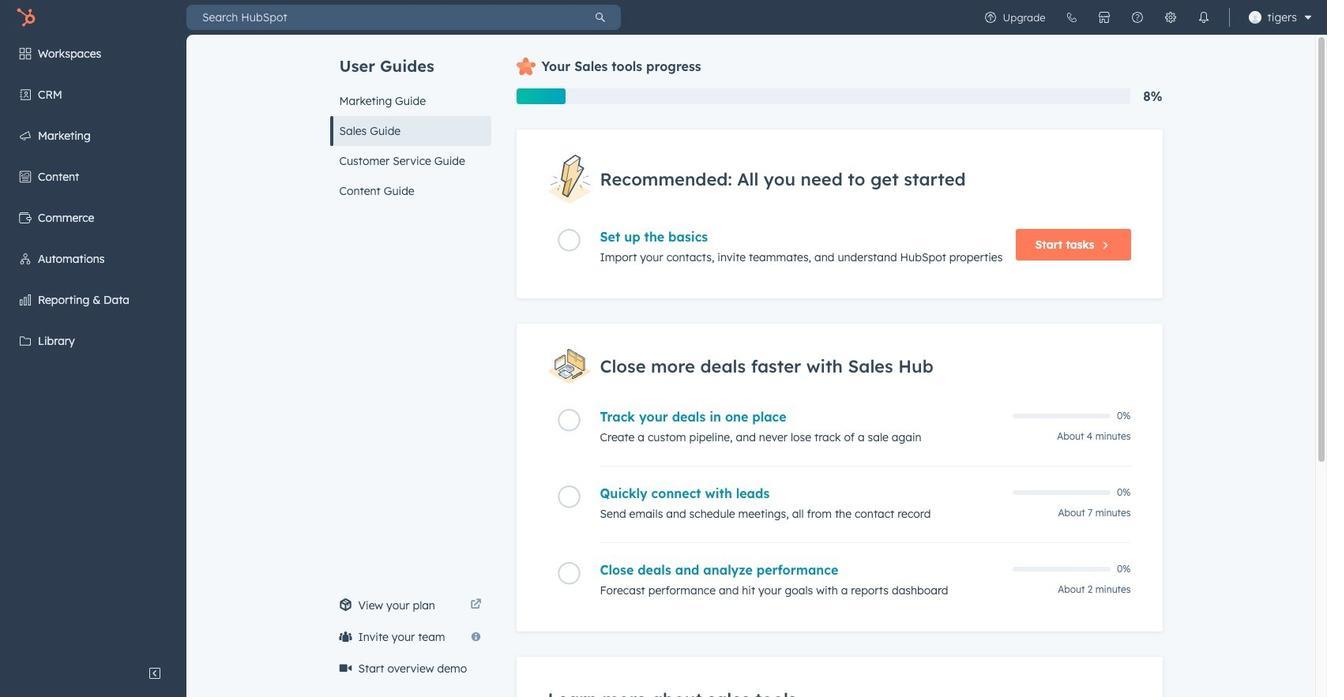 Task type: vqa. For each thing, say whether or not it's contained in the screenshot.
2nd Free from the bottom of the page
no



Task type: locate. For each thing, give the bounding box(es) containing it.
settings image
[[1165, 11, 1177, 24]]

Search HubSpot search field
[[187, 5, 580, 30]]

help image
[[1132, 11, 1144, 24]]

user guides element
[[330, 35, 491, 206]]

1 link opens in a new window image from the top
[[471, 597, 482, 616]]

1 horizontal spatial menu
[[974, 0, 1318, 35]]

0 horizontal spatial menu
[[0, 35, 187, 658]]

marketplaces image
[[1098, 11, 1111, 24]]

2 link opens in a new window image from the top
[[471, 600, 482, 612]]

progress bar
[[517, 89, 566, 104]]

link opens in a new window image
[[471, 597, 482, 616], [471, 600, 482, 612]]

menu
[[974, 0, 1318, 35], [0, 35, 187, 658]]



Task type: describe. For each thing, give the bounding box(es) containing it.
notifications image
[[1198, 11, 1211, 24]]

howard n/a image
[[1249, 11, 1262, 24]]



